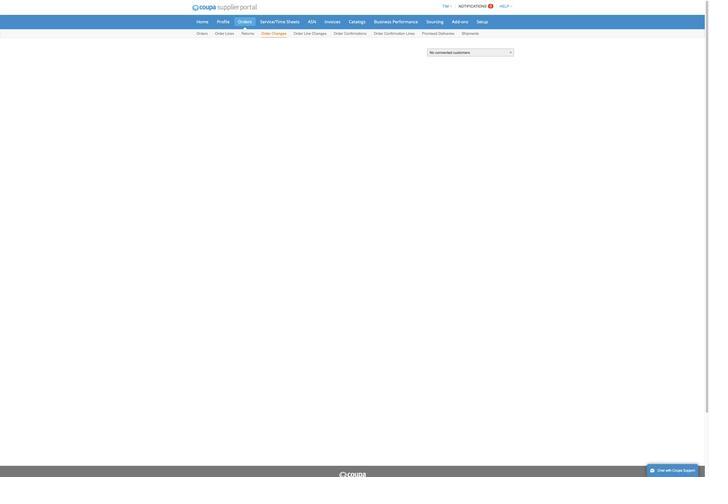 Task type: vqa. For each thing, say whether or not it's contained in the screenshot.
Merge Requests on the left of page
no



Task type: describe. For each thing, give the bounding box(es) containing it.
connected
[[435, 51, 452, 55]]

order lines
[[215, 31, 234, 36]]

performance
[[393, 19, 418, 24]]

setup
[[477, 19, 488, 24]]

tim
[[442, 4, 449, 8]]

help
[[500, 4, 509, 8]]

1 lines from the left
[[225, 31, 234, 36]]

0 horizontal spatial orders link
[[196, 30, 208, 38]]

order lines link
[[215, 30, 234, 38]]

coupa
[[673, 469, 682, 473]]

asn link
[[304, 17, 320, 26]]

promised
[[422, 31, 437, 36]]

chat with coupa support
[[658, 469, 695, 473]]

shipments
[[462, 31, 479, 36]]

2 changes from the left
[[312, 31, 327, 36]]

home
[[197, 19, 209, 24]]

order confirmation lines link
[[374, 30, 415, 38]]

order confirmations link
[[334, 30, 367, 38]]

promised deliveries link
[[422, 30, 455, 38]]

promised deliveries
[[422, 31, 454, 36]]

navigation containing notifications 0
[[440, 1, 513, 12]]

no connected customers
[[430, 51, 470, 55]]

No connected customers field
[[427, 49, 514, 57]]

order line changes link
[[293, 30, 327, 38]]

sourcing link
[[423, 17, 447, 26]]

confirmation
[[384, 31, 405, 36]]

2 lines from the left
[[406, 31, 415, 36]]

add-ons
[[452, 19, 468, 24]]

No connected customers text field
[[427, 49, 514, 57]]

order changes
[[261, 31, 286, 36]]

customers
[[453, 51, 470, 55]]

with
[[666, 469, 672, 473]]

chat with coupa support button
[[647, 465, 699, 477]]

business performance
[[374, 19, 418, 24]]

ons
[[461, 19, 468, 24]]

order for order changes
[[261, 31, 271, 36]]

0 horizontal spatial coupa supplier portal image
[[188, 1, 261, 15]]

order for order confirmation lines
[[374, 31, 383, 36]]

order changes link
[[261, 30, 287, 38]]

business
[[374, 19, 391, 24]]



Task type: locate. For each thing, give the bounding box(es) containing it.
order down invoices link
[[334, 31, 343, 36]]

orders for the right orders link
[[238, 19, 252, 24]]

service/time sheets
[[260, 19, 300, 24]]

1 vertical spatial orders link
[[196, 30, 208, 38]]

sheets
[[286, 19, 300, 24]]

orders up returns
[[238, 19, 252, 24]]

add-ons link
[[448, 17, 472, 26]]

order
[[215, 31, 224, 36], [261, 31, 271, 36], [294, 31, 303, 36], [334, 31, 343, 36], [374, 31, 383, 36]]

orders link down home link
[[196, 30, 208, 38]]

1 vertical spatial coupa supplier portal image
[[338, 472, 367, 477]]

chat
[[658, 469, 665, 473]]

1 horizontal spatial coupa supplier portal image
[[338, 472, 367, 477]]

0 vertical spatial orders link
[[234, 17, 255, 26]]

navigation
[[440, 1, 513, 12]]

catalogs link
[[345, 17, 369, 26]]

order for order confirmations
[[334, 31, 343, 36]]

1 horizontal spatial orders
[[238, 19, 252, 24]]

0 horizontal spatial lines
[[225, 31, 234, 36]]

0
[[490, 4, 492, 8]]

orders
[[238, 19, 252, 24], [197, 31, 208, 36]]

notifications 0
[[459, 4, 492, 8]]

order left line
[[294, 31, 303, 36]]

changes right line
[[312, 31, 327, 36]]

returns link
[[241, 30, 254, 38]]

order down profile link
[[215, 31, 224, 36]]

invoices
[[325, 19, 340, 24]]

coupa supplier portal image
[[188, 1, 261, 15], [338, 472, 367, 477]]

tim link
[[440, 4, 452, 8]]

3 order from the left
[[294, 31, 303, 36]]

order line changes
[[294, 31, 327, 36]]

0 vertical spatial orders
[[238, 19, 252, 24]]

0 horizontal spatial orders
[[197, 31, 208, 36]]

order for order line changes
[[294, 31, 303, 36]]

lines down profile link
[[225, 31, 234, 36]]

home link
[[193, 17, 212, 26]]

no
[[430, 51, 434, 55]]

orders down home at top
[[197, 31, 208, 36]]

1 horizontal spatial orders link
[[234, 17, 255, 26]]

line
[[304, 31, 311, 36]]

service/time
[[260, 19, 285, 24]]

order down business
[[374, 31, 383, 36]]

5 order from the left
[[374, 31, 383, 36]]

add-
[[452, 19, 461, 24]]

setup link
[[473, 17, 492, 26]]

profile link
[[213, 17, 233, 26]]

order confirmation lines
[[374, 31, 415, 36]]

1 horizontal spatial lines
[[406, 31, 415, 36]]

2 order from the left
[[261, 31, 271, 36]]

profile
[[217, 19, 230, 24]]

support
[[683, 469, 695, 473]]

orders link up returns
[[234, 17, 255, 26]]

returns
[[241, 31, 254, 36]]

service/time sheets link
[[257, 17, 303, 26]]

4 order from the left
[[334, 31, 343, 36]]

0 vertical spatial coupa supplier portal image
[[188, 1, 261, 15]]

1 order from the left
[[215, 31, 224, 36]]

1 changes from the left
[[272, 31, 286, 36]]

asn
[[308, 19, 316, 24]]

deliveries
[[438, 31, 454, 36]]

lines down performance
[[406, 31, 415, 36]]

orders link
[[234, 17, 255, 26], [196, 30, 208, 38]]

lines
[[225, 31, 234, 36], [406, 31, 415, 36]]

sourcing
[[426, 19, 444, 24]]

notifications
[[459, 4, 487, 8]]

order confirmations
[[334, 31, 367, 36]]

business performance link
[[370, 17, 422, 26]]

1 vertical spatial orders
[[197, 31, 208, 36]]

shipments link
[[461, 30, 479, 38]]

order down 'service/time'
[[261, 31, 271, 36]]

changes down 'service/time sheets' link
[[272, 31, 286, 36]]

help link
[[497, 4, 513, 8]]

order for order lines
[[215, 31, 224, 36]]

orders for the left orders link
[[197, 31, 208, 36]]

0 horizontal spatial changes
[[272, 31, 286, 36]]

confirmations
[[344, 31, 367, 36]]

catalogs
[[349, 19, 366, 24]]

1 horizontal spatial changes
[[312, 31, 327, 36]]

changes
[[272, 31, 286, 36], [312, 31, 327, 36]]

invoices link
[[321, 17, 344, 26]]



